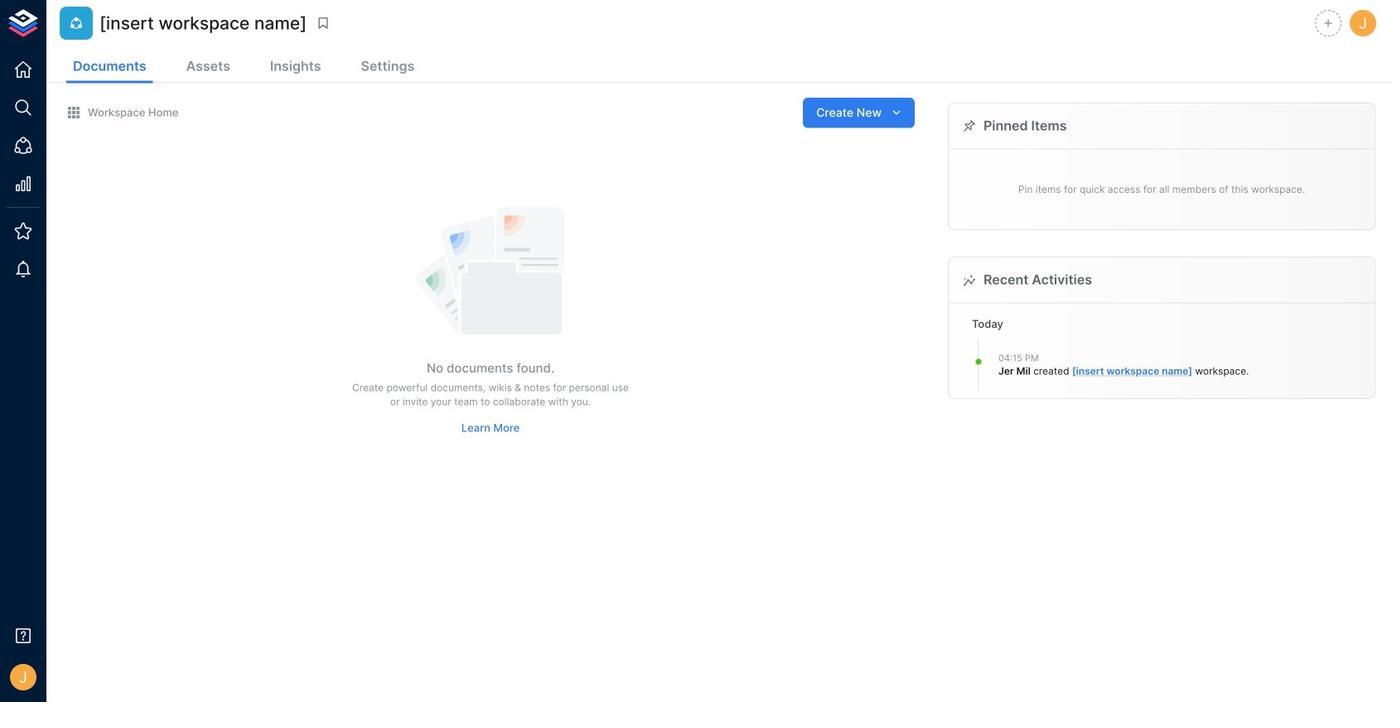 Task type: vqa. For each thing, say whether or not it's contained in the screenshot.
Favorite icon
no



Task type: locate. For each thing, give the bounding box(es) containing it.
bookmark image
[[316, 16, 331, 31]]



